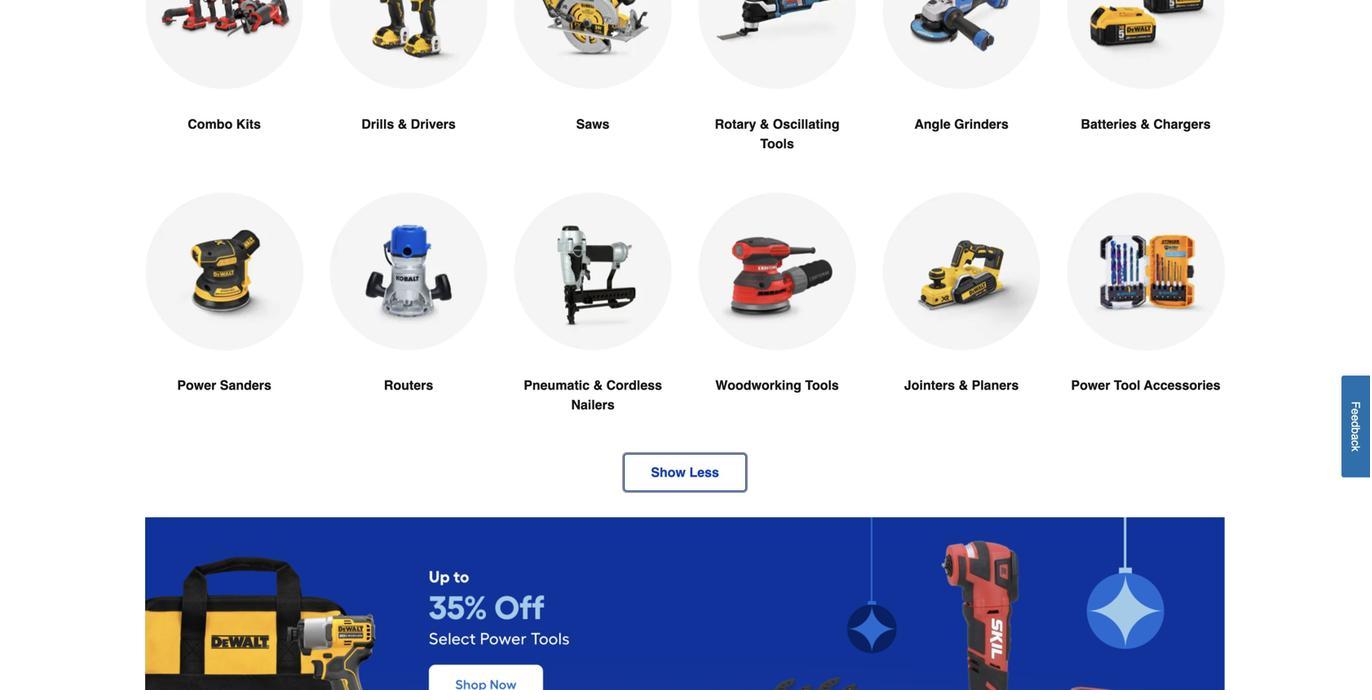 Task type: locate. For each thing, give the bounding box(es) containing it.
2 power from the left
[[1071, 378, 1110, 393]]

power tool accessories link
[[1067, 193, 1225, 435]]

& inside rotary & oscillating tools
[[760, 117, 769, 132]]

routers link
[[329, 193, 488, 435]]

advertisement region
[[145, 518, 1225, 691]]

k
[[1349, 446, 1362, 452]]

rotary & oscillating tools
[[715, 117, 840, 151]]

a dewalt cordless circular saw. image
[[514, 0, 672, 89]]

1 vertical spatial tools
[[805, 378, 839, 393]]

power left sanders
[[177, 378, 216, 393]]

combo kits
[[188, 117, 261, 132]]

& left planers
[[959, 378, 968, 393]]

a
[[1349, 434, 1362, 441]]

1 power from the left
[[177, 378, 216, 393]]

f
[[1349, 402, 1362, 409]]

& right batteries
[[1140, 117, 1150, 132]]

e
[[1349, 409, 1362, 415], [1349, 415, 1362, 422]]

planers
[[972, 378, 1019, 393]]

pneumatic & cordless nailers link
[[514, 193, 672, 454]]

& for rotary
[[760, 117, 769, 132]]

e up b
[[1349, 415, 1362, 422]]

& for batteries
[[1140, 117, 1150, 132]]

angle grinders
[[914, 117, 1009, 132]]

woodworking
[[716, 378, 802, 393]]

tools inside rotary & oscillating tools
[[760, 136, 794, 151]]

a spyder drill bit set with case. image
[[1067, 193, 1225, 351]]

cordless
[[606, 378, 662, 393]]

routers
[[384, 378, 433, 393]]

tools
[[760, 136, 794, 151], [805, 378, 839, 393]]

woodworking tools
[[716, 378, 839, 393]]

0 horizontal spatial tools
[[760, 136, 794, 151]]

power
[[177, 378, 216, 393], [1071, 378, 1110, 393]]

& right rotary
[[760, 117, 769, 132]]

show
[[651, 465, 686, 480]]

pneumatic
[[524, 378, 590, 393]]

d
[[1349, 422, 1362, 428]]

a dewalt x r 20-volt cordless planer. image
[[882, 193, 1041, 351]]

a metabo h p t pneumatic nailer. image
[[514, 193, 672, 351]]

power for power sanders
[[177, 378, 216, 393]]

two dewalt batteries with a charger. image
[[1067, 0, 1225, 89]]

f e e d b a c k button
[[1342, 376, 1370, 478]]

a dewalt cordless drill and a cordless impact driver. image
[[329, 0, 488, 89]]

1 horizontal spatial power
[[1071, 378, 1110, 393]]

sanders
[[220, 378, 271, 393]]

& for pneumatic
[[593, 378, 603, 393]]

0 horizontal spatial power
[[177, 378, 216, 393]]

& inside pneumatic & cordless nailers
[[593, 378, 603, 393]]

power sanders link
[[145, 193, 303, 435]]

kits
[[236, 117, 261, 132]]

1 horizontal spatial tools
[[805, 378, 839, 393]]

batteries & chargers link
[[1067, 0, 1225, 173]]

combo
[[188, 117, 233, 132]]

& right drills
[[398, 117, 407, 132]]

tool
[[1114, 378, 1141, 393]]

f e e d b a c k
[[1349, 402, 1362, 452]]

jointers
[[904, 378, 955, 393]]

0 vertical spatial tools
[[760, 136, 794, 151]]

power tool accessories
[[1071, 378, 1221, 393]]

power left tool
[[1071, 378, 1110, 393]]

less
[[689, 465, 719, 480]]

chargers
[[1154, 117, 1211, 132]]

power inside "link"
[[1071, 378, 1110, 393]]

nailers
[[571, 398, 615, 413]]

2 e from the top
[[1349, 415, 1362, 422]]

tools down oscillating
[[760, 136, 794, 151]]

arrow left image
[[159, 652, 175, 669]]

drills
[[361, 117, 394, 132]]

& up the nailers
[[593, 378, 603, 393]]

&
[[398, 117, 407, 132], [760, 117, 769, 132], [1140, 117, 1150, 132], [593, 378, 603, 393], [959, 378, 968, 393]]

& for drills
[[398, 117, 407, 132]]

e up d
[[1349, 409, 1362, 415]]

tools right woodworking
[[805, 378, 839, 393]]



Task type: vqa. For each thing, say whether or not it's contained in the screenshot.
on inside the Standard: The three- to seven-day delivery option is only for orders that weigh 70 pounds or less. For these orders, shipping rates are based on the weight of your order alone.
no



Task type: describe. For each thing, give the bounding box(es) containing it.
show less
[[651, 465, 719, 480]]

drills & drivers
[[361, 117, 456, 132]]

a dewalt random orbital power sander. image
[[145, 193, 303, 351]]

angle grinders link
[[882, 0, 1041, 173]]

saws
[[576, 117, 610, 132]]

drills & drivers link
[[329, 0, 488, 173]]

oscillating
[[773, 117, 840, 132]]

rotary & oscillating tools link
[[698, 0, 856, 193]]

tools inside woodworking tools link
[[805, 378, 839, 393]]

a craftsman 6-tool combo kit. image
[[145, 0, 303, 89]]

drivers
[[411, 117, 456, 132]]

b
[[1349, 428, 1362, 434]]

a craftsman 120-volt cordless power sander. image
[[698, 193, 856, 351]]

rotary
[[715, 117, 756, 132]]

a bosch cordless oscillating tool. image
[[698, 0, 856, 89]]

pneumatic & cordless nailers
[[524, 378, 662, 413]]

combo kits link
[[145, 0, 303, 173]]

accessories
[[1144, 378, 1221, 393]]

a kobalt brushless cordless angle grinder. image
[[882, 0, 1041, 89]]

a kobalt fixed corded router. image
[[329, 193, 488, 351]]

power for power tool accessories
[[1071, 378, 1110, 393]]

1 e from the top
[[1349, 409, 1362, 415]]

show less button
[[624, 454, 746, 492]]

jointers & planers link
[[882, 193, 1041, 435]]

jointers & planers
[[904, 378, 1019, 393]]

batteries
[[1081, 117, 1137, 132]]

c
[[1349, 441, 1362, 446]]

angle
[[914, 117, 951, 132]]

batteries & chargers
[[1081, 117, 1211, 132]]

power sanders
[[177, 378, 271, 393]]

& for jointers
[[959, 378, 968, 393]]

grinders
[[954, 117, 1009, 132]]

saws link
[[514, 0, 672, 173]]

woodworking tools link
[[698, 193, 856, 435]]



